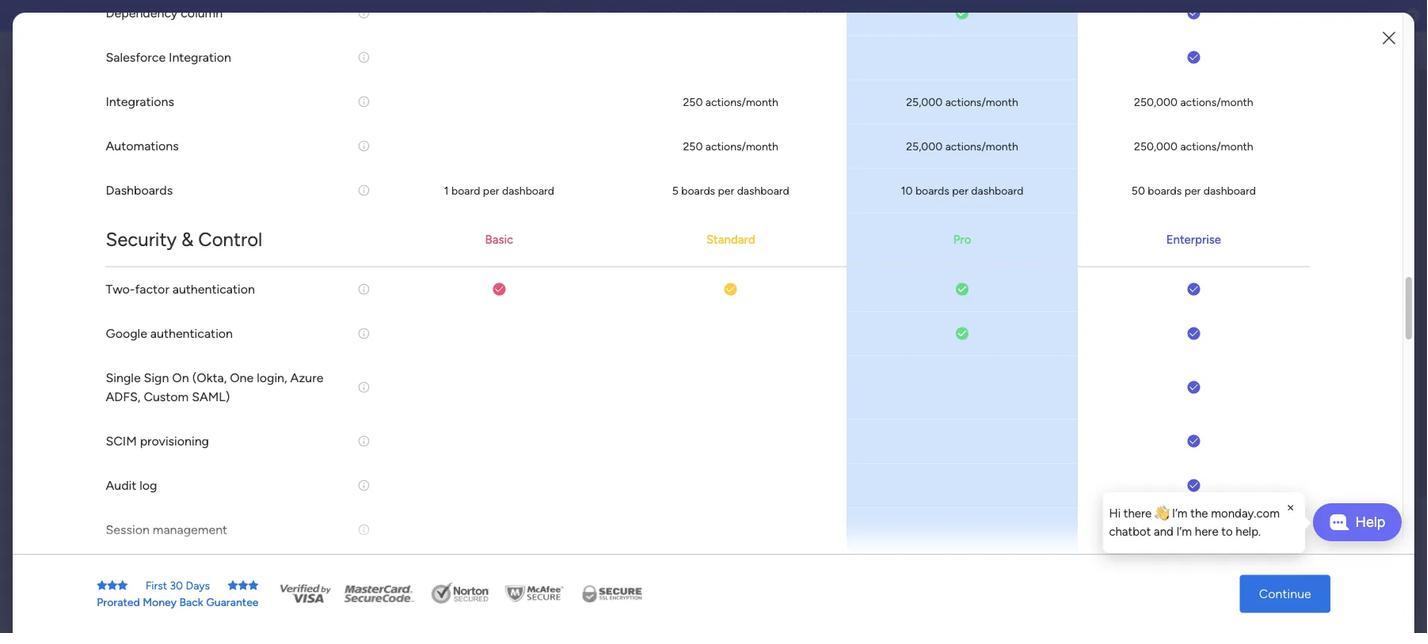 Task type: vqa. For each thing, say whether or not it's contained in the screenshot.
collapse icon
no



Task type: locate. For each thing, give the bounding box(es) containing it.
3 per from the left
[[952, 184, 968, 198]]

1 vertical spatial 25,000 actions/month
[[906, 140, 1018, 153]]

250,000 up 50
[[1134, 140, 1178, 153]]

0 horizontal spatial invite
[[380, 542, 412, 557]]

1 25,000 actions/month from the top
[[906, 96, 1018, 109]]

explore templates
[[1218, 551, 1320, 566]]

25,000 actions/month for automations
[[906, 140, 1018, 153]]

help button right in
[[1313, 504, 1402, 542]]

0 vertical spatial pro
[[631, 99, 668, 133]]

first
[[145, 579, 167, 593]]

1 vertical spatial our
[[1224, 280, 1243, 294]]

1 check circle image from the top
[[1174, 180, 1184, 192]]

collaborating
[[565, 542, 640, 557]]

ended,
[[775, 99, 855, 133]]

dialog containing hi there 👋,  i'm the monday.com
[[1103, 493, 1305, 554]]

your pro trial has ended, choose your plan
[[572, 99, 855, 166]]

4 per from the left
[[1184, 184, 1201, 198]]

continue button
[[1240, 575, 1330, 613]]

learn
[[1150, 603, 1182, 618]]

0 vertical spatial 25,000 actions/month
[[906, 96, 1018, 109]]

your inside the good afternoon, kendall! quickly access your recent boards, inbox and workspaces
[[330, 100, 355, 115]]

management down column
[[160, 42, 246, 59]]

1 vertical spatial your
[[1241, 153, 1270, 170]]

dashboard for 10 boards per dashboard
[[971, 184, 1024, 198]]

per for 10
[[952, 184, 968, 198]]

circle o image
[[1174, 261, 1184, 273]]

2 dashboard from the left
[[737, 184, 789, 198]]

your down account
[[1230, 199, 1254, 213]]

0 horizontal spatial work
[[53, 112, 77, 126]]

boards right 5
[[681, 184, 715, 198]]

check circle image for setup
[[1174, 180, 1184, 192]]

0 vertical spatial 250 actions/month
[[683, 96, 778, 109]]

money
[[143, 596, 177, 609]]

dialog
[[1103, 493, 1305, 554]]

1 horizontal spatial work
[[128, 42, 156, 59]]

0 vertical spatial 25,000
[[906, 96, 943, 109]]

invite up mastercard secure code image
[[380, 542, 412, 557]]

explore
[[1218, 551, 1260, 566]]

account
[[1224, 179, 1270, 193]]

250 for integrations
[[683, 96, 703, 109]]

1 horizontal spatial help
[[1355, 514, 1385, 531]]

complete your profile
[[1174, 153, 1315, 170]]

manage my account
[[656, 234, 771, 249]]

our right "✨"
[[593, 9, 613, 23]]

4 star image from the left
[[228, 580, 238, 592]]

plan up 5 boards per dashboard
[[765, 133, 819, 166]]

mcafee secure image
[[502, 582, 566, 606]]

2 horizontal spatial invite
[[1189, 239, 1219, 254]]

templates inside boost your workflow in minutes with ready-made templates
[[1231, 517, 1288, 532]]

0 vertical spatial complete
[[1174, 153, 1237, 170]]

1 25,000 from the top
[[906, 96, 943, 109]]

0 vertical spatial templates
[[1231, 517, 1288, 532]]

1 horizontal spatial &
[[1185, 603, 1193, 618]]

0 horizontal spatial and
[[478, 100, 500, 115]]

my
[[704, 234, 722, 249]]

250 left "has"
[[683, 96, 703, 109]]

per up the standard
[[718, 184, 734, 198]]

no
[[957, 543, 972, 556]]

& for security
[[181, 229, 194, 252]]

explore templates button
[[1159, 543, 1378, 575]]

help down explore templates
[[1306, 593, 1334, 609]]

0 horizontal spatial pro
[[631, 99, 668, 133]]

two-factor authentication
[[106, 282, 255, 297]]

0 vertical spatial 250,000 actions/month
[[1134, 96, 1253, 109]]

1 vertical spatial help button
[[1293, 588, 1348, 615]]

0 vertical spatial help button
[[1313, 504, 1402, 542]]

0 horizontal spatial boards
[[681, 184, 715, 198]]

0 vertical spatial and
[[478, 100, 500, 115]]

complete for complete your profile
[[1174, 153, 1237, 170]]

continue
[[1259, 587, 1311, 602]]

column
[[181, 6, 223, 21]]

check circle image inside setup account link
[[1174, 180, 1184, 192]]

templates up continue button
[[1263, 551, 1320, 566]]

option
[[0, 221, 202, 224]]

1 250 actions/month from the top
[[683, 96, 778, 109]]

1 vertical spatial 250,000 actions/month
[[1134, 140, 1253, 153]]

1 horizontal spatial our
[[1224, 280, 1243, 294]]

1 vertical spatial pro
[[953, 233, 971, 247]]

your for complete
[[1241, 153, 1270, 170]]

2 boards from the left
[[915, 184, 949, 198]]

boards right 10
[[915, 184, 949, 198]]

check circle image inside invite team members link
[[1174, 241, 1184, 253]]

per right 10
[[952, 184, 968, 198]]

work right my
[[53, 112, 77, 126]]

& left get at the right
[[1185, 603, 1193, 618]]

check circle image left setup
[[1174, 180, 1184, 192]]

2 vertical spatial your
[[1230, 199, 1254, 213]]

help button
[[1313, 504, 1402, 542], [1293, 588, 1348, 615]]

1 vertical spatial &
[[1185, 603, 1193, 618]]

and left start
[[511, 542, 532, 557]]

1 vertical spatial work
[[53, 112, 77, 126]]

authentication
[[172, 282, 255, 297], [150, 327, 233, 342]]

i'm right 👋,
[[1172, 507, 1188, 521]]

per up upload on the right top of page
[[1184, 184, 1201, 198]]

invite button
[[1033, 537, 1074, 562]]

0 vertical spatial &
[[181, 229, 194, 252]]

has
[[725, 99, 768, 133]]

button padding image
[[1381, 30, 1397, 46]]

250 down the trial at the top
[[683, 140, 703, 153]]

1 horizontal spatial plan
[[765, 133, 819, 166]]

250
[[683, 96, 703, 109], [683, 140, 703, 153]]

1 vertical spatial and
[[1154, 525, 1174, 539]]

per right board
[[483, 184, 499, 198]]

security & control
[[106, 229, 262, 252]]

boards for 5
[[681, 184, 715, 198]]

3 boards from the left
[[1148, 184, 1182, 198]]

ready-
[[1159, 517, 1196, 532]]

per for 1
[[483, 184, 499, 198]]

check circle image up the circle o 'image'
[[1174, 241, 1184, 253]]

1 250 from the top
[[683, 96, 703, 109]]

your up 5 boards per dashboard
[[706, 133, 759, 166]]

i'm left here
[[1176, 525, 1192, 539]]

in
[[1279, 498, 1289, 513]]

250 actions/month for automations
[[683, 140, 778, 153]]

1 vertical spatial i'm
[[1176, 525, 1192, 539]]

2 250 actions/month from the top
[[683, 140, 778, 153]]

templates down workflow
[[1231, 517, 1288, 532]]

recent
[[358, 100, 396, 115]]

2 horizontal spatial boards
[[1148, 184, 1182, 198]]

dependency
[[106, 6, 178, 21]]

250,000 for integrations
[[1134, 96, 1178, 109]]

boards right 50
[[1148, 184, 1182, 198]]

per for 50
[[1184, 184, 1201, 198]]

(okta,
[[192, 371, 227, 386]]

quickly
[[242, 100, 285, 115]]

home
[[36, 85, 67, 99]]

elevate
[[535, 9, 575, 23]]

1
[[444, 184, 449, 198]]

our down complete profile
[[1224, 280, 1243, 294]]

0 horizontal spatial help
[[1306, 593, 1334, 609]]

authentication down control
[[172, 282, 255, 297]]

0 horizontal spatial &
[[181, 229, 194, 252]]

2 horizontal spatial and
[[1154, 525, 1174, 539]]

pro
[[631, 99, 668, 133], [953, 233, 971, 247]]

register
[[844, 9, 888, 23]]

marketing
[[37, 228, 87, 242]]

trial
[[674, 99, 718, 133]]

your up account
[[1241, 153, 1270, 170]]

and inside hi there 👋,  i'm the monday.com chatbot and i'm here to help.
[[1154, 525, 1174, 539]]

0 vertical spatial our
[[593, 9, 613, 23]]

250,000 actions/month for integrations
[[1134, 96, 1253, 109]]

heading containing your pro trial has ended,
[[572, 99, 855, 166]]

2 250,000 actions/month from the top
[[1134, 140, 1253, 153]]

star image
[[97, 580, 107, 592], [107, 580, 117, 592], [117, 580, 128, 592], [228, 580, 238, 592], [238, 580, 248, 592], [248, 580, 259, 592]]

plan
[[765, 133, 819, 166], [89, 228, 110, 242]]

0 vertical spatial check circle image
[[1174, 180, 1184, 192]]

templates image image
[[1164, 374, 1373, 483]]

0 vertical spatial work
[[128, 42, 156, 59]]

1 vertical spatial check circle image
[[1174, 241, 1184, 253]]

1 vertical spatial help
[[1306, 593, 1334, 609]]

ssl encrypted image
[[572, 582, 651, 606]]

workspace
[[67, 158, 130, 173]]

2 25,000 from the top
[[906, 140, 943, 153]]

minutes
[[1292, 498, 1338, 513]]

boards,
[[399, 100, 441, 115]]

plan right marketing
[[89, 228, 110, 242]]

250,000 left give
[[1134, 96, 1178, 109]]

invite for your
[[380, 542, 412, 557]]

1 vertical spatial profile
[[1245, 260, 1279, 274]]

3 dashboard from the left
[[971, 184, 1024, 198]]

audit
[[106, 479, 137, 494]]

0 vertical spatial your
[[572, 99, 624, 133]]

25,000 actions/month for integrations
[[906, 96, 1018, 109]]

1 vertical spatial 250 actions/month
[[683, 140, 778, 153]]

days
[[186, 579, 210, 593]]

dashboard for 5 boards per dashboard
[[737, 184, 789, 198]]

your inside upload your photo enable desktop notifications
[[1230, 199, 1254, 213]]

& left control
[[181, 229, 194, 252]]

to
[[1221, 525, 1233, 539]]

single
[[106, 371, 141, 386]]

kendall parks image
[[1383, 38, 1408, 63]]

inbox image
[[1184, 43, 1200, 59]]

enable desktop notifications link
[[1189, 218, 1387, 235]]

boost your workflow in minutes with ready-made templates
[[1159, 498, 1366, 532]]

1 horizontal spatial boards
[[915, 184, 949, 198]]

25,000
[[906, 96, 943, 109], [906, 140, 943, 153]]

5 boards per dashboard
[[672, 184, 789, 198]]

help button down explore templates
[[1293, 588, 1348, 615]]

workspaces
[[503, 100, 570, 115]]

and down 👋,
[[1154, 525, 1174, 539]]

1 250,000 from the top
[[1134, 96, 1178, 109]]

1 vertical spatial 250
[[683, 140, 703, 153]]

4 dashboard from the left
[[1204, 184, 1256, 198]]

notes
[[37, 255, 68, 269]]

5 star image from the left
[[238, 580, 248, 592]]

profile up mobile
[[1245, 260, 1279, 274]]

complete up install
[[1189, 260, 1242, 274]]

2 per from the left
[[718, 184, 734, 198]]

0 horizontal spatial plan
[[89, 228, 110, 242]]

boards for 50
[[1148, 184, 1182, 198]]

complete
[[1174, 153, 1237, 170], [1189, 260, 1242, 274]]

workspace selection element
[[15, 156, 132, 176]]

2 25,000 actions/month from the top
[[906, 140, 1018, 153]]

250,000 actions/month down 'inbox' "icon"
[[1134, 96, 1253, 109]]

25,000 actions/month
[[906, 96, 1018, 109], [906, 140, 1018, 153]]

1 vertical spatial complete
[[1189, 260, 1242, 274]]

management up the compliance
[[153, 523, 227, 538]]

1 vertical spatial 250,000
[[1134, 140, 1178, 153]]

help.
[[1236, 525, 1261, 539]]

automations
[[106, 139, 179, 154]]

1 dashboard from the left
[[502, 184, 554, 198]]

invite your teammates and start collaborating
[[380, 542, 640, 557]]

6 star image from the left
[[248, 580, 259, 592]]

dashboard for 1 board per dashboard
[[502, 184, 554, 198]]

guarantee
[[206, 596, 259, 609]]

work inside 'button'
[[53, 112, 77, 126]]

1 vertical spatial templates
[[1263, 551, 1320, 566]]

0 vertical spatial 250,000
[[1134, 96, 1178, 109]]

your up made
[[1196, 498, 1221, 513]]

0 vertical spatial 250
[[683, 96, 703, 109]]

and
[[478, 100, 500, 115], [1154, 525, 1174, 539], [511, 542, 532, 557]]

work
[[128, 42, 156, 59], [53, 112, 77, 126]]

i'm
[[1172, 507, 1188, 521], [1176, 525, 1192, 539]]

boards
[[681, 184, 715, 198], [915, 184, 949, 198], [1148, 184, 1182, 198]]

pro down the 10 boards per dashboard
[[953, 233, 971, 247]]

1 vertical spatial 25,000
[[906, 140, 943, 153]]

0 vertical spatial authentication
[[172, 282, 255, 297]]

profile up setup account link at top
[[1273, 153, 1315, 170]]

2 star image from the left
[[107, 580, 117, 592]]

1 boards from the left
[[681, 184, 715, 198]]

2 250 from the top
[[683, 140, 703, 153]]

1 250,000 actions/month from the top
[[1134, 96, 1253, 109]]

standard
[[706, 233, 755, 247]]

select product image
[[14, 43, 30, 59]]

1 horizontal spatial and
[[511, 542, 532, 557]]

pro left the trial at the top
[[631, 99, 668, 133]]

invite team members link
[[1174, 238, 1387, 256]]

your right the "workspaces"
[[572, 99, 624, 133]]

your left teammates
[[415, 542, 441, 557]]

2 250,000 from the top
[[1134, 140, 1178, 153]]

2 check circle image from the top
[[1174, 241, 1184, 253]]

250,000 actions/month up setup
[[1134, 140, 1253, 153]]

upload
[[1189, 199, 1227, 213]]

prorated
[[97, 596, 140, 609]]

conference
[[651, 9, 712, 23]]

0 vertical spatial help
[[1355, 514, 1385, 531]]

templates inside button
[[1263, 551, 1320, 566]]

250,000 actions/month for automations
[[1134, 140, 1253, 153]]

work down the dependency
[[128, 42, 156, 59]]

prorated money back guarantee
[[97, 596, 259, 609]]

1 horizontal spatial invite
[[1040, 543, 1067, 556]]

per
[[483, 184, 499, 198], [718, 184, 734, 198], [952, 184, 968, 198], [1184, 184, 1201, 198]]

invite inside button
[[1040, 543, 1067, 556]]

complete up setup
[[1174, 153, 1237, 170]]

1 vertical spatial authentication
[[150, 327, 233, 342]]

invite down the enable
[[1189, 239, 1219, 254]]

pro inside your pro trial has ended, choose your plan
[[631, 99, 668, 133]]

check circle image
[[1174, 180, 1184, 192], [1174, 241, 1184, 253]]

invite right 'thanks'
[[1040, 543, 1067, 556]]

1 per from the left
[[483, 184, 499, 198]]

team
[[1222, 239, 1251, 254]]

security
[[106, 229, 177, 252]]

list box
[[0, 219, 202, 489]]

5
[[672, 184, 678, 198]]

authentication up on
[[150, 327, 233, 342]]

50
[[1132, 184, 1145, 198]]

250 for automations
[[683, 140, 703, 153]]

0 vertical spatial plan
[[765, 133, 819, 166]]

your down the kendall!
[[330, 100, 355, 115]]

heading
[[572, 99, 855, 166]]

and right inbox
[[478, 100, 500, 115]]

dec
[[781, 9, 802, 23]]

help down with
[[1355, 514, 1385, 531]]

0 horizontal spatial our
[[593, 9, 613, 23]]



Task type: describe. For each thing, give the bounding box(es) containing it.
norton secured image
[[425, 582, 496, 606]]

two-
[[106, 282, 135, 297]]

login,
[[257, 371, 287, 386]]

integrations
[[106, 95, 174, 110]]

my work button
[[10, 107, 170, 132]]

join
[[480, 9, 503, 23]]

sign
[[144, 371, 169, 386]]

complete for complete profile
[[1189, 260, 1242, 274]]

and inside the good afternoon, kendall! quickly access your recent boards, inbox and workspaces
[[478, 100, 500, 115]]

kendall!
[[326, 84, 365, 97]]

give
[[1181, 92, 1205, 106]]

your inside your pro trial has ended, choose your plan
[[706, 133, 759, 166]]

first 30 days
[[145, 579, 210, 593]]

dashboards
[[106, 183, 173, 198]]

your for upload
[[1230, 199, 1254, 213]]

1 horizontal spatial pro
[[953, 233, 971, 247]]

Search in workspace field
[[33, 190, 132, 208]]

app
[[1285, 280, 1307, 294]]

1 vertical spatial management
[[153, 523, 227, 538]]

scim
[[106, 434, 137, 450]]

chatbot
[[1109, 525, 1151, 539]]

main
[[36, 158, 64, 173]]

the
[[1191, 507, 1208, 521]]

audit log
[[106, 479, 157, 494]]

thanks
[[975, 543, 1008, 556]]

v2 user feedback image
[[1163, 90, 1175, 108]]

good
[[242, 84, 269, 97]]

desktop
[[1228, 219, 1273, 233]]

notifications
[[1275, 219, 1345, 233]]

hipaa
[[106, 568, 143, 583]]

basic
[[485, 233, 513, 247]]

plan inside your pro trial has ended, choose your plan
[[765, 133, 819, 166]]

your inside boost your workflow in minutes with ready-made templates
[[1196, 498, 1221, 513]]

setup account link
[[1174, 177, 1387, 195]]

session
[[106, 523, 150, 538]]

scim provisioning
[[106, 434, 209, 450]]

salesforce
[[106, 50, 166, 65]]

teammates
[[444, 542, 508, 557]]

mobile
[[1246, 280, 1282, 294]]

hits
[[715, 9, 734, 23]]

3 star image from the left
[[117, 580, 128, 592]]

photo
[[1257, 199, 1289, 213]]

main workspace
[[36, 158, 130, 173]]

us
[[506, 9, 518, 23]]

board
[[451, 184, 480, 198]]

join us at elevate ✨ our online conference hits screens dec 14th
[[480, 9, 828, 23]]

afternoon,
[[272, 84, 323, 97]]

there
[[1124, 507, 1152, 521]]

factor
[[135, 282, 169, 297]]

m
[[18, 158, 28, 172]]

manage my account button
[[643, 226, 784, 258]]

hi there 👋,  i'm the monday.com chatbot and i'm here to help.
[[1109, 507, 1280, 539]]

my work
[[35, 112, 77, 126]]

hipaa compliance
[[106, 568, 214, 583]]

0 vertical spatial management
[[160, 42, 246, 59]]

good afternoon, kendall! quickly access your recent boards, inbox and workspaces
[[242, 84, 570, 115]]

quick search results list box
[[261, 180, 1112, 390]]

mastercard secure code image
[[339, 582, 419, 606]]

list box containing marketing plan
[[0, 219, 202, 489]]

your inside your pro trial has ended, choose your plan
[[572, 99, 624, 133]]

✨
[[578, 9, 590, 23]]

access
[[288, 100, 327, 115]]

1 image
[[1196, 32, 1210, 50]]

invite for team
[[1189, 239, 1219, 254]]

single sign on (okta, one login, azure adfs, custom saml)
[[106, 371, 323, 405]]

enterprise
[[1166, 233, 1221, 247]]

register now →
[[844, 9, 928, 23]]

25,000 for integrations
[[906, 96, 943, 109]]

saml)
[[192, 390, 230, 405]]

& for learn
[[1185, 603, 1193, 618]]

0 vertical spatial profile
[[1273, 153, 1315, 170]]

private board image
[[17, 255, 32, 270]]

session management
[[106, 523, 227, 538]]

1 star image from the left
[[97, 580, 107, 592]]

check circle image for invite
[[1174, 241, 1184, 253]]

2 vertical spatial and
[[511, 542, 532, 557]]

1 vertical spatial plan
[[89, 228, 110, 242]]

invite team members
[[1189, 239, 1303, 254]]

verified by visa image
[[278, 582, 333, 606]]

chat bot icon image
[[1329, 515, 1349, 531]]

inbox
[[444, 100, 475, 115]]

register now → link
[[844, 9, 928, 23]]

250,000 for automations
[[1134, 140, 1178, 153]]

provisioning
[[140, 434, 209, 450]]

hi
[[1109, 507, 1121, 521]]

complete profile link
[[1174, 258, 1387, 276]]

10
[[901, 184, 913, 198]]

boards for 10
[[915, 184, 949, 198]]

here
[[1195, 525, 1218, 539]]

monday
[[70, 42, 125, 59]]

online
[[616, 9, 648, 23]]

workspace image
[[15, 156, 31, 174]]

work for my
[[53, 112, 77, 126]]

get
[[1196, 603, 1215, 618]]

workflow
[[1224, 498, 1276, 513]]

250 actions/month for integrations
[[683, 96, 778, 109]]

25,000 for automations
[[906, 140, 943, 153]]

azure
[[290, 371, 323, 386]]

30
[[170, 579, 183, 593]]

👋,
[[1155, 507, 1169, 521]]

monday.com
[[1211, 507, 1280, 521]]

inspired
[[1218, 603, 1264, 618]]

setup
[[1189, 179, 1221, 193]]

0 vertical spatial i'm
[[1172, 507, 1188, 521]]

manage
[[656, 234, 701, 249]]

per for 5
[[718, 184, 734, 198]]

dashboard for 50 boards per dashboard
[[1204, 184, 1256, 198]]

screens
[[737, 9, 778, 23]]

work for monday
[[128, 42, 156, 59]]

members
[[1253, 239, 1303, 254]]

account
[[725, 234, 771, 249]]

feedback
[[1208, 92, 1258, 106]]



